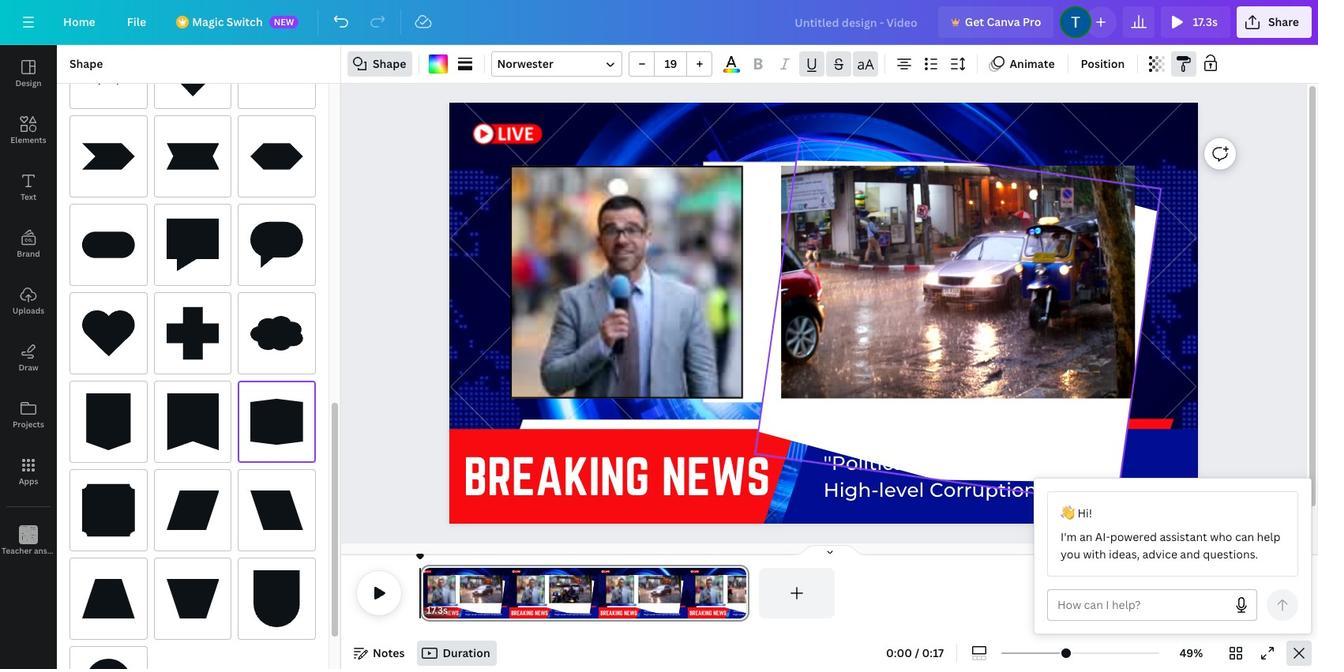 Task type: locate. For each thing, give the bounding box(es) containing it.
Banner 4 button
[[70, 469, 147, 551]]

17.3s button left share dropdown button
[[1161, 6, 1231, 38]]

notes
[[373, 645, 405, 660]]

group
[[629, 51, 713, 77]]

0 horizontal spatial 17.3s button
[[427, 603, 448, 619]]

home link
[[51, 6, 108, 38]]

Arch down button
[[238, 558, 316, 640]]

1 horizontal spatial 17.3s button
[[1161, 6, 1231, 38]]

Speech bubble button
[[154, 204, 232, 286]]

uploads
[[13, 305, 44, 316]]

main menu bar
[[0, 0, 1318, 45]]

norwester button
[[492, 51, 623, 77]]

hide pages image
[[792, 544, 868, 557]]

switch
[[227, 14, 263, 29]]

arrow block right 2 image
[[82, 128, 135, 185]]

49%
[[1180, 645, 1203, 660]]

parallelogram right image
[[166, 482, 219, 539]]

advice
[[1143, 547, 1178, 562]]

position button
[[1075, 51, 1131, 77]]

corruption
[[930, 478, 1038, 502]]

Arch up button
[[70, 646, 147, 669]]

17.3s button left page title text box
[[427, 603, 448, 619]]

1 horizontal spatial 17.3s
[[1193, 14, 1218, 29]]

Arrow block right button
[[238, 27, 316, 109]]

shape
[[70, 56, 103, 71], [373, 56, 406, 71]]

draw button
[[0, 329, 57, 386]]

you
[[1061, 547, 1081, 562]]

brand button
[[0, 216, 57, 273]]

0 horizontal spatial 17.3s
[[427, 603, 448, 617]]

Banner 3 button
[[154, 381, 232, 463]]

teacher
[[2, 545, 32, 556]]

shape left #ffffff image
[[373, 56, 406, 71]]

arch up image
[[82, 659, 135, 669]]

canva
[[987, 14, 1020, 29]]

powered
[[1110, 529, 1157, 544]]

i'm
[[1061, 529, 1077, 544]]

elements button
[[0, 102, 57, 159]]

new
[[274, 16, 294, 28]]

apps
[[19, 476, 38, 487]]

Arrow horizontal button
[[70, 27, 147, 109]]

17.3s
[[1193, 14, 1218, 29], [427, 603, 448, 617]]

2 shape from the left
[[373, 56, 406, 71]]

arrow block concave image
[[166, 128, 219, 185]]

share button
[[1237, 6, 1312, 38]]

0 vertical spatial 17.3s button
[[1161, 6, 1231, 38]]

17.3s button
[[1161, 6, 1231, 38], [427, 603, 448, 619]]

0 vertical spatial 17.3s
[[1193, 14, 1218, 29]]

round speech bubble image
[[251, 216, 303, 273]]

17.3s left share dropdown button
[[1193, 14, 1218, 29]]

shape down home link
[[70, 56, 103, 71]]

teacher answer keys
[[2, 545, 80, 556]]

heart image
[[82, 305, 135, 362]]

Heart button
[[70, 292, 147, 374]]

arrow block right image
[[251, 39, 303, 96]]

banner 3 image
[[166, 393, 219, 450]]

Cross button
[[154, 292, 232, 374]]

1 horizontal spatial shape
[[373, 56, 406, 71]]

answer
[[34, 545, 61, 556]]

Inverted trapezoid button
[[154, 558, 232, 640]]

file button
[[114, 6, 159, 38]]

arrow horizontal image
[[82, 39, 135, 96]]

banner 4 image
[[82, 482, 135, 539]]

0 horizontal spatial shape
[[70, 56, 103, 71]]

and
[[1180, 547, 1201, 562]]

17.3s left page title text box
[[427, 603, 448, 617]]

level
[[879, 478, 925, 502]]

👋 hi!
[[1061, 506, 1093, 521]]

share
[[1269, 14, 1299, 29]]

exposed''
[[1043, 478, 1135, 502]]

i'm an ai-powered assistant who can help you with ideas, advice and questions.
[[1061, 529, 1281, 562]]

magic
[[192, 14, 224, 29]]

apps button
[[0, 443, 57, 500]]

shape button
[[348, 51, 413, 77]]

''political scandal unveiled: high-level corruption exposed''
[[824, 451, 1135, 502]]

breaking news
[[464, 447, 771, 505]]

design button
[[0, 45, 57, 102]]

Page title text field
[[455, 603, 461, 619]]

''political
[[824, 451, 911, 475]]

side panel tab list
[[0, 45, 80, 570]]

scandal
[[916, 451, 994, 475]]

Cloud button
[[238, 292, 316, 374]]

trimming, start edge slider
[[420, 568, 434, 619]]

Arrow block convex button
[[238, 115, 316, 197]]

banner 7 image
[[251, 393, 303, 450]]

assistant
[[1160, 529, 1208, 544]]

shape inside popup button
[[373, 56, 406, 71]]



Task type: vqa. For each thing, say whether or not it's contained in the screenshot.
Flashcard by Maria Salomón link
no



Task type: describe. For each thing, give the bounding box(es) containing it.
arch down image
[[251, 570, 303, 627]]

design
[[15, 77, 42, 88]]

trapezoid image
[[82, 570, 135, 627]]

projects
[[13, 419, 44, 430]]

get canva pro
[[965, 14, 1041, 29]]

49% button
[[1166, 641, 1217, 666]]

Parallelogram left button
[[238, 469, 316, 551]]

get canva pro button
[[938, 6, 1054, 38]]

who
[[1210, 529, 1233, 544]]

duration
[[443, 645, 490, 660]]

norwester
[[497, 56, 554, 71]]

Banner 2 button
[[70, 381, 147, 463]]

pro
[[1023, 14, 1041, 29]]

/
[[915, 645, 920, 660]]

Arrow block concave button
[[154, 115, 232, 197]]

duration button
[[417, 641, 497, 666]]

brand
[[17, 248, 40, 259]]

magic switch
[[192, 14, 263, 29]]

draw
[[18, 362, 38, 373]]

inverted trapezoid image
[[166, 570, 219, 627]]

speech bubble image
[[166, 216, 219, 273]]

– – number field
[[660, 56, 682, 71]]

Banner 7 button
[[238, 381, 316, 463]]

text button
[[0, 159, 57, 216]]

unveiled:
[[1000, 451, 1091, 475]]

color range image
[[723, 69, 740, 73]]

keys
[[63, 545, 80, 556]]

;
[[27, 547, 30, 557]]

parallelogram left image
[[251, 482, 303, 539]]

0:00
[[886, 645, 912, 660]]

0:00 / 0:17
[[886, 645, 944, 660]]

get
[[965, 14, 984, 29]]

1 vertical spatial 17.3s button
[[427, 603, 448, 619]]

cloud image
[[251, 305, 303, 362]]

file
[[127, 14, 146, 29]]

questions.
[[1203, 547, 1258, 562]]

Trapezoid button
[[70, 558, 147, 640]]

position
[[1081, 56, 1125, 71]]

Parallelogram right button
[[154, 469, 232, 551]]

uploads button
[[0, 273, 57, 329]]

text
[[20, 191, 36, 202]]

with
[[1083, 547, 1106, 562]]

hi!
[[1078, 506, 1093, 521]]

Pill button
[[70, 204, 147, 286]]

Round speech bubble button
[[238, 204, 316, 286]]

0:17
[[922, 645, 944, 660]]

news
[[662, 447, 771, 505]]

arrow block convex image
[[251, 128, 303, 185]]

#ffffff image
[[429, 55, 448, 73]]

trimming, end edge slider
[[735, 568, 750, 619]]

can
[[1235, 529, 1255, 544]]

home
[[63, 14, 95, 29]]

high-
[[824, 478, 879, 502]]

breaking
[[464, 447, 650, 505]]

arrow vertical image
[[166, 39, 219, 96]]

cross image
[[166, 305, 219, 362]]

ai-
[[1095, 529, 1110, 544]]

Arrow block right 2 button
[[70, 115, 147, 197]]

ideas,
[[1109, 547, 1140, 562]]

banner 2 image
[[82, 393, 135, 450]]

animate button
[[985, 51, 1061, 77]]

Design title text field
[[782, 6, 932, 38]]

Ask Canva Assistant for help text field
[[1058, 590, 1226, 620]]

an
[[1080, 529, 1093, 544]]

17.3s inside button
[[1193, 14, 1218, 29]]

Arrow vertical button
[[154, 27, 232, 109]]

pill image
[[82, 216, 135, 273]]

1 shape from the left
[[70, 56, 103, 71]]

help
[[1257, 529, 1281, 544]]

1 vertical spatial 17.3s
[[427, 603, 448, 617]]

assistant panel dialog
[[1034, 478, 1312, 634]]

projects button
[[0, 386, 57, 443]]

👋
[[1061, 506, 1075, 521]]

notes button
[[348, 641, 411, 666]]

elements
[[10, 134, 46, 145]]

animate
[[1010, 56, 1055, 71]]



